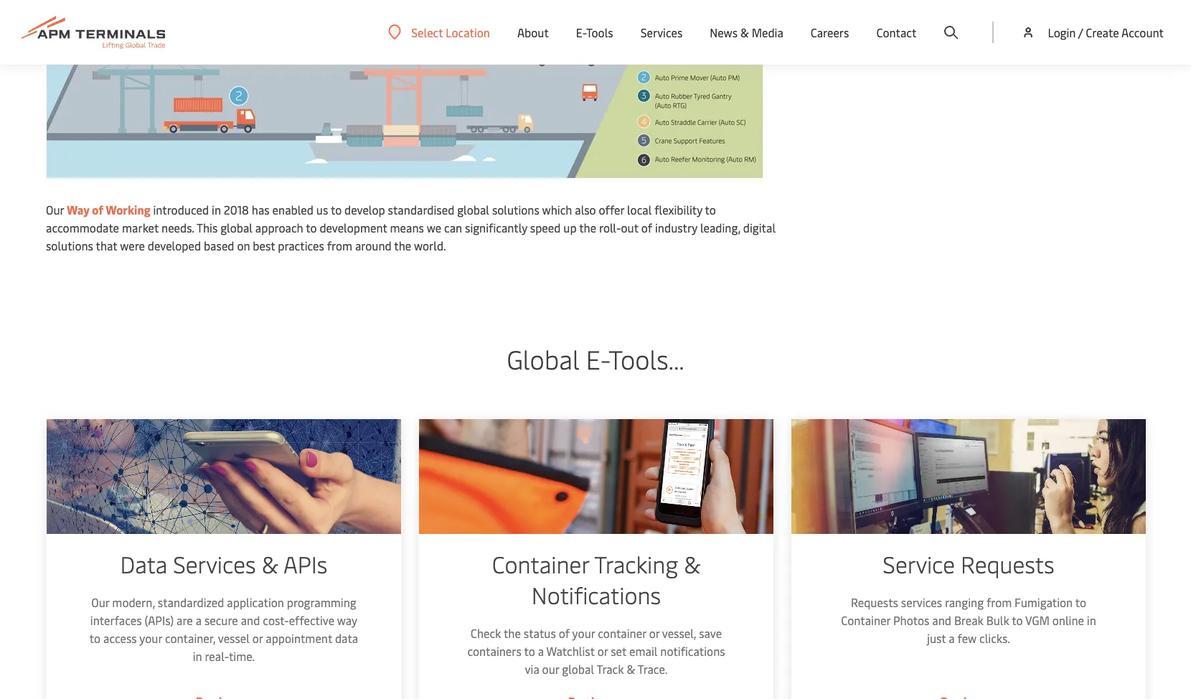 Task type: vqa. For each thing, say whether or not it's contained in the screenshot.
"READ MORE" link
no



Task type: describe. For each thing, give the bounding box(es) containing it.
0 vertical spatial requests
[[961, 548, 1054, 579]]

contact button
[[877, 0, 917, 65]]

photos
[[893, 612, 929, 628]]

service requests
[[882, 548, 1054, 579]]

standardised
[[388, 202, 455, 218]]

2 horizontal spatial or
[[649, 625, 659, 641]]

roll-
[[599, 220, 621, 235]]

to inside our modern, standardized application programming interfaces (apis) are a secure and cost-effective way to access your container, vessel or appointment data in real-time.
[[89, 630, 100, 646]]

industry
[[655, 220, 698, 235]]

careers
[[811, 24, 850, 40]]

that
[[96, 238, 117, 253]]

secure
[[204, 612, 237, 628]]

access
[[103, 630, 136, 646]]

our for our way of working
[[46, 202, 64, 218]]

developed
[[148, 238, 201, 253]]

2 horizontal spatial the
[[579, 220, 597, 235]]

notifications
[[660, 643, 725, 659]]

1 horizontal spatial or
[[597, 643, 608, 659]]

global inside check the status of your container or vessel, save containers to a watchlist or set email notifications via our global track & trace.
[[562, 661, 594, 677]]

220816 apm terminals digital solutions image
[[791, 419, 1146, 534]]

effective
[[288, 612, 334, 628]]

which
[[542, 202, 572, 218]]

requests services ranging from fumigation to container photos and break bulk to vgm online in just a few clicks.
[[841, 594, 1096, 646]]

of inside 'introduced in 2018 has enabled us to develop standardised global solutions which also offer local flexibility to accommodate market needs. this global approach to development means we can significantly speed up the roll-out of industry leading, digital solutions that were developed based on best practices from around the world.'
[[642, 220, 653, 235]]

tt image
[[418, 419, 773, 534]]

to right bulk
[[1012, 612, 1023, 628]]

about button
[[518, 0, 549, 65]]

trace.
[[637, 661, 667, 677]]

in inside our modern, standardized application programming interfaces (apis) are a secure and cost-effective way to access your container, vessel or appointment data in real-time.
[[192, 648, 201, 664]]

container inside requests services ranging from fumigation to container photos and break bulk to vgm online in just a few clicks.
[[841, 612, 890, 628]]

services button
[[641, 0, 683, 65]]

significantly
[[465, 220, 528, 235]]

set
[[610, 643, 626, 659]]

break
[[954, 612, 983, 628]]

contact
[[877, 24, 917, 40]]

your inside our modern, standardized application programming interfaces (apis) are a secure and cost-effective way to access your container, vessel or appointment data in real-time.
[[139, 630, 162, 646]]

e-tools button
[[576, 0, 613, 65]]

world.
[[414, 238, 446, 253]]

time.
[[228, 648, 254, 664]]

way
[[67, 202, 89, 218]]

data
[[120, 548, 167, 579]]

modern,
[[111, 594, 154, 610]]

in inside 'introduced in 2018 has enabled us to develop standardised global solutions which also offer local flexibility to accommodate market needs. this global approach to development means we can significantly speed up the roll-out of industry leading, digital solutions that were developed based on best practices from around the world.'
[[212, 202, 221, 218]]

also
[[575, 202, 596, 218]]

1 vertical spatial e-
[[586, 341, 609, 376]]

check
[[470, 625, 501, 641]]

status
[[523, 625, 555, 641]]

vessel,
[[662, 625, 696, 641]]

account
[[1122, 24, 1164, 40]]

introduced
[[153, 202, 209, 218]]

0 horizontal spatial global
[[220, 220, 253, 235]]

working
[[106, 202, 150, 218]]

introduced in 2018 has enabled us to develop standardised global solutions which also offer local flexibility to accommodate market needs. this global approach to development means we can significantly speed up the roll-out of industry leading, digital solutions that were developed based on best practices from around the world.
[[46, 202, 776, 253]]

are
[[176, 612, 192, 628]]

1 vertical spatial the
[[394, 238, 411, 253]]

(apis)
[[144, 612, 173, 628]]

track
[[596, 661, 623, 677]]

few
[[957, 630, 976, 646]]

data services & apis
[[120, 548, 327, 579]]

container inside container tracking & notifications
[[492, 548, 589, 579]]

about
[[518, 24, 549, 40]]

on
[[237, 238, 250, 253]]

we
[[427, 220, 442, 235]]

application
[[226, 594, 283, 610]]

via
[[524, 661, 539, 677]]

can
[[444, 220, 462, 235]]

flexibility
[[655, 202, 703, 218]]

real-
[[204, 648, 228, 664]]

us
[[316, 202, 328, 218]]

cost-
[[262, 612, 288, 628]]

tracking
[[594, 548, 678, 579]]

0 horizontal spatial of
[[92, 202, 103, 218]]

careers button
[[811, 0, 850, 65]]

the inside check the status of your container or vessel, save containers to a watchlist or set email notifications via our global track & trace.
[[503, 625, 520, 641]]

our
[[542, 661, 559, 677]]

has
[[252, 202, 270, 218]]

container
[[597, 625, 646, 641]]

our for our modern, standardized application programming interfaces (apis) are a secure and cost-effective way to access your container, vessel or appointment data in real-time.
[[91, 594, 109, 610]]

and inside requests services ranging from fumigation to container photos and break bulk to vgm online in just a few clicks.
[[932, 612, 951, 628]]

news
[[710, 24, 738, 40]]

to up practices
[[306, 220, 317, 235]]

a inside requests services ranging from fumigation to container photos and break bulk to vgm online in just a few clicks.
[[949, 630, 954, 646]]

out
[[621, 220, 639, 235]]

based
[[204, 238, 234, 253]]

global
[[507, 341, 580, 376]]

our way of working
[[46, 202, 150, 218]]

offer
[[599, 202, 625, 218]]

and inside our modern, standardized application programming interfaces (apis) are a secure and cost-effective way to access your container, vessel or appointment data in real-time.
[[240, 612, 259, 628]]

interfaces
[[90, 612, 141, 628]]

vessel
[[217, 630, 249, 646]]

accommodate
[[46, 220, 119, 235]]

vgm
[[1025, 612, 1049, 628]]



Task type: locate. For each thing, give the bounding box(es) containing it.
container
[[492, 548, 589, 579], [841, 612, 890, 628]]

select location button
[[389, 24, 490, 40]]

2 vertical spatial the
[[503, 625, 520, 641]]

our left "way"
[[46, 202, 64, 218]]

a inside check the status of your container or vessel, save containers to a watchlist or set email notifications via our global track & trace.
[[537, 643, 543, 659]]

1 horizontal spatial of
[[558, 625, 569, 641]]

2 vertical spatial in
[[192, 648, 201, 664]]

0 horizontal spatial our
[[46, 202, 64, 218]]

to up leading,
[[705, 202, 716, 218]]

1 vertical spatial in
[[1087, 612, 1096, 628]]

global down 2018
[[220, 220, 253, 235]]

just
[[927, 630, 946, 646]]

way of working link
[[67, 202, 150, 218]]

select location
[[412, 24, 490, 40]]

watchlist
[[546, 643, 594, 659]]

solutions down accommodate
[[46, 238, 93, 253]]

2 horizontal spatial global
[[562, 661, 594, 677]]

0 vertical spatial in
[[212, 202, 221, 218]]

of right "way"
[[92, 202, 103, 218]]

news & media button
[[710, 0, 784, 65]]

or right vessel
[[252, 630, 262, 646]]

solutions
[[492, 202, 540, 218], [46, 238, 93, 253]]

to up via
[[524, 643, 535, 659]]

& inside container tracking & notifications
[[684, 548, 700, 579]]

the
[[579, 220, 597, 235], [394, 238, 411, 253], [503, 625, 520, 641]]

or inside our modern, standardized application programming interfaces (apis) are a secure and cost-effective way to access your container, vessel or appointment data in real-time.
[[252, 630, 262, 646]]

0 vertical spatial e-
[[576, 24, 586, 40]]

the down means
[[394, 238, 411, 253]]

our inside our modern, standardized application programming interfaces (apis) are a secure and cost-effective way to access your container, vessel or appointment data in real-time.
[[91, 594, 109, 610]]

or
[[649, 625, 659, 641], [252, 630, 262, 646], [597, 643, 608, 659]]

our modern, standardized application programming interfaces (apis) are a secure and cost-effective way to access your container, vessel or appointment data in real-time.
[[89, 594, 358, 664]]

& inside dropdown button
[[741, 24, 749, 40]]

in inside requests services ranging from fumigation to container photos and break bulk to vgm online in just a few clicks.
[[1087, 612, 1096, 628]]

1 horizontal spatial our
[[91, 594, 109, 610]]

standardized
[[157, 594, 224, 610]]

& right track
[[626, 661, 635, 677]]

/
[[1079, 24, 1083, 40]]

and down application
[[240, 612, 259, 628]]

e- right about popup button
[[576, 24, 586, 40]]

your down the (apis)
[[139, 630, 162, 646]]

ranging
[[945, 594, 983, 610]]

0 vertical spatial container
[[492, 548, 589, 579]]

from up bulk
[[986, 594, 1012, 610]]

or up the email
[[649, 625, 659, 641]]

leading,
[[701, 220, 741, 235]]

1 horizontal spatial from
[[986, 594, 1012, 610]]

global
[[457, 202, 490, 218], [220, 220, 253, 235], [562, 661, 594, 677]]

1 vertical spatial of
[[642, 220, 653, 235]]

0 horizontal spatial a
[[195, 612, 201, 628]]

global up can
[[457, 202, 490, 218]]

2 horizontal spatial in
[[1087, 612, 1096, 628]]

location
[[446, 24, 490, 40]]

2 vertical spatial of
[[558, 625, 569, 641]]

& left apis
[[261, 548, 278, 579]]

1 vertical spatial from
[[986, 594, 1012, 610]]

tools...
[[609, 341, 685, 376]]

0 vertical spatial our
[[46, 202, 64, 218]]

apis
[[283, 548, 327, 579]]

or left set
[[597, 643, 608, 659]]

0 horizontal spatial the
[[394, 238, 411, 253]]

login
[[1048, 24, 1076, 40]]

global down watchlist
[[562, 661, 594, 677]]

from down "development" in the top left of the page
[[327, 238, 352, 253]]

this
[[197, 220, 218, 235]]

select
[[412, 24, 443, 40]]

2018
[[224, 202, 249, 218]]

1 horizontal spatial services
[[641, 24, 683, 40]]

0 horizontal spatial from
[[327, 238, 352, 253]]

to up 'online'
[[1075, 594, 1086, 610]]

in right 'online'
[[1087, 612, 1096, 628]]

our up 'interfaces'
[[91, 594, 109, 610]]

container up status
[[492, 548, 589, 579]]

1 vertical spatial container
[[841, 612, 890, 628]]

1 horizontal spatial solutions
[[492, 202, 540, 218]]

to right the 'us'
[[331, 202, 342, 218]]

enabled
[[272, 202, 314, 218]]

1 horizontal spatial the
[[503, 625, 520, 641]]

login / create account link
[[1022, 0, 1164, 65]]

of up watchlist
[[558, 625, 569, 641]]

1 vertical spatial global
[[220, 220, 253, 235]]

e- right global
[[586, 341, 609, 376]]

services up standardized in the bottom left of the page
[[172, 548, 255, 579]]

to left access
[[89, 630, 100, 646]]

our
[[46, 202, 64, 218], [91, 594, 109, 610]]

0 vertical spatial of
[[92, 202, 103, 218]]

&
[[741, 24, 749, 40], [261, 548, 278, 579], [684, 548, 700, 579], [626, 661, 635, 677]]

best
[[253, 238, 275, 253]]

online
[[1052, 612, 1084, 628]]

0 horizontal spatial container
[[492, 548, 589, 579]]

bulk
[[986, 612, 1009, 628]]

create
[[1086, 24, 1120, 40]]

from inside 'introduced in 2018 has enabled us to develop standardised global solutions which also offer local flexibility to accommodate market needs. this global approach to development means we can significantly speed up the roll-out of industry leading, digital solutions that were developed based on best practices from around the world.'
[[327, 238, 352, 253]]

market
[[122, 220, 159, 235]]

1 vertical spatial requests
[[851, 594, 898, 610]]

the right up
[[579, 220, 597, 235]]

& right tracking
[[684, 548, 700, 579]]

to inside check the status of your container or vessel, save containers to a watchlist or set email notifications via our global track & trace.
[[524, 643, 535, 659]]

& right the news
[[741, 24, 749, 40]]

0 horizontal spatial and
[[240, 612, 259, 628]]

notifications
[[531, 579, 661, 610]]

a right are
[[195, 612, 201, 628]]

digital
[[744, 220, 776, 235]]

appointment
[[265, 630, 332, 646]]

programming
[[286, 594, 356, 610]]

0 vertical spatial the
[[579, 220, 597, 235]]

to
[[331, 202, 342, 218], [705, 202, 716, 218], [306, 220, 317, 235], [1075, 594, 1086, 610], [1012, 612, 1023, 628], [89, 630, 100, 646], [524, 643, 535, 659]]

data
[[334, 630, 358, 646]]

development
[[320, 220, 387, 235]]

way
[[337, 612, 357, 628]]

solutions up significantly
[[492, 202, 540, 218]]

a
[[195, 612, 201, 628], [949, 630, 954, 646], [537, 643, 543, 659]]

requests up photos
[[851, 594, 898, 610]]

the up containers
[[503, 625, 520, 641]]

service
[[882, 548, 955, 579]]

login / create account
[[1048, 24, 1164, 40]]

0 vertical spatial from
[[327, 238, 352, 253]]

e- inside dropdown button
[[576, 24, 586, 40]]

your up watchlist
[[572, 625, 595, 641]]

needs.
[[162, 220, 194, 235]]

1 horizontal spatial requests
[[961, 548, 1054, 579]]

in down container,
[[192, 648, 201, 664]]

media
[[752, 24, 784, 40]]

container left photos
[[841, 612, 890, 628]]

a down status
[[537, 643, 543, 659]]

terminal automation 1000 image
[[46, 0, 764, 179]]

global e-tools...
[[507, 341, 685, 376]]

of inside check the status of your container or vessel, save containers to a watchlist or set email notifications via our global track & trace.
[[558, 625, 569, 641]]

email
[[629, 643, 657, 659]]

check the status of your container or vessel, save containers to a watchlist or set email notifications via our global track & trace.
[[467, 625, 725, 677]]

services right tools
[[641, 24, 683, 40]]

0 vertical spatial services
[[641, 24, 683, 40]]

2 and from the left
[[932, 612, 951, 628]]

1 horizontal spatial in
[[212, 202, 221, 218]]

1 horizontal spatial a
[[537, 643, 543, 659]]

requests inside requests services ranging from fumigation to container photos and break bulk to vgm online in just a few clicks.
[[851, 594, 898, 610]]

1 and from the left
[[240, 612, 259, 628]]

services
[[641, 24, 683, 40], [172, 548, 255, 579]]

tools
[[586, 24, 613, 40]]

1 horizontal spatial container
[[841, 612, 890, 628]]

1 vertical spatial solutions
[[46, 238, 93, 253]]

a right just
[[949, 630, 954, 646]]

0 horizontal spatial services
[[172, 548, 255, 579]]

and up just
[[932, 612, 951, 628]]

apm terminals api - data transfer image
[[46, 419, 401, 534]]

e-tools
[[576, 24, 613, 40]]

in left 2018
[[212, 202, 221, 218]]

1 horizontal spatial global
[[457, 202, 490, 218]]

0 horizontal spatial solutions
[[46, 238, 93, 253]]

& inside check the status of your container or vessel, save containers to a watchlist or set email notifications via our global track & trace.
[[626, 661, 635, 677]]

were
[[120, 238, 145, 253]]

0 horizontal spatial or
[[252, 630, 262, 646]]

from inside requests services ranging from fumigation to container photos and break bulk to vgm online in just a few clicks.
[[986, 594, 1012, 610]]

save
[[699, 625, 722, 641]]

2 vertical spatial global
[[562, 661, 594, 677]]

0 horizontal spatial your
[[139, 630, 162, 646]]

around
[[355, 238, 392, 253]]

1 horizontal spatial your
[[572, 625, 595, 641]]

container tracking & notifications
[[492, 548, 700, 610]]

means
[[390, 220, 424, 235]]

1 vertical spatial our
[[91, 594, 109, 610]]

your
[[572, 625, 595, 641], [139, 630, 162, 646]]

2 horizontal spatial a
[[949, 630, 954, 646]]

0 vertical spatial solutions
[[492, 202, 540, 218]]

0 horizontal spatial requests
[[851, 594, 898, 610]]

0 horizontal spatial in
[[192, 648, 201, 664]]

fumigation
[[1014, 594, 1073, 610]]

container,
[[164, 630, 215, 646]]

requests up the fumigation
[[961, 548, 1054, 579]]

a inside our modern, standardized application programming interfaces (apis) are a secure and cost-effective way to access your container, vessel or appointment data in real-time.
[[195, 612, 201, 628]]

1 horizontal spatial and
[[932, 612, 951, 628]]

news & media
[[710, 24, 784, 40]]

0 vertical spatial global
[[457, 202, 490, 218]]

your inside check the status of your container or vessel, save containers to a watchlist or set email notifications via our global track & trace.
[[572, 625, 595, 641]]

2 horizontal spatial of
[[642, 220, 653, 235]]

1 vertical spatial services
[[172, 548, 255, 579]]

of right out
[[642, 220, 653, 235]]

of
[[92, 202, 103, 218], [642, 220, 653, 235], [558, 625, 569, 641]]

from
[[327, 238, 352, 253], [986, 594, 1012, 610]]

local
[[627, 202, 652, 218]]

clicks.
[[979, 630, 1010, 646]]



